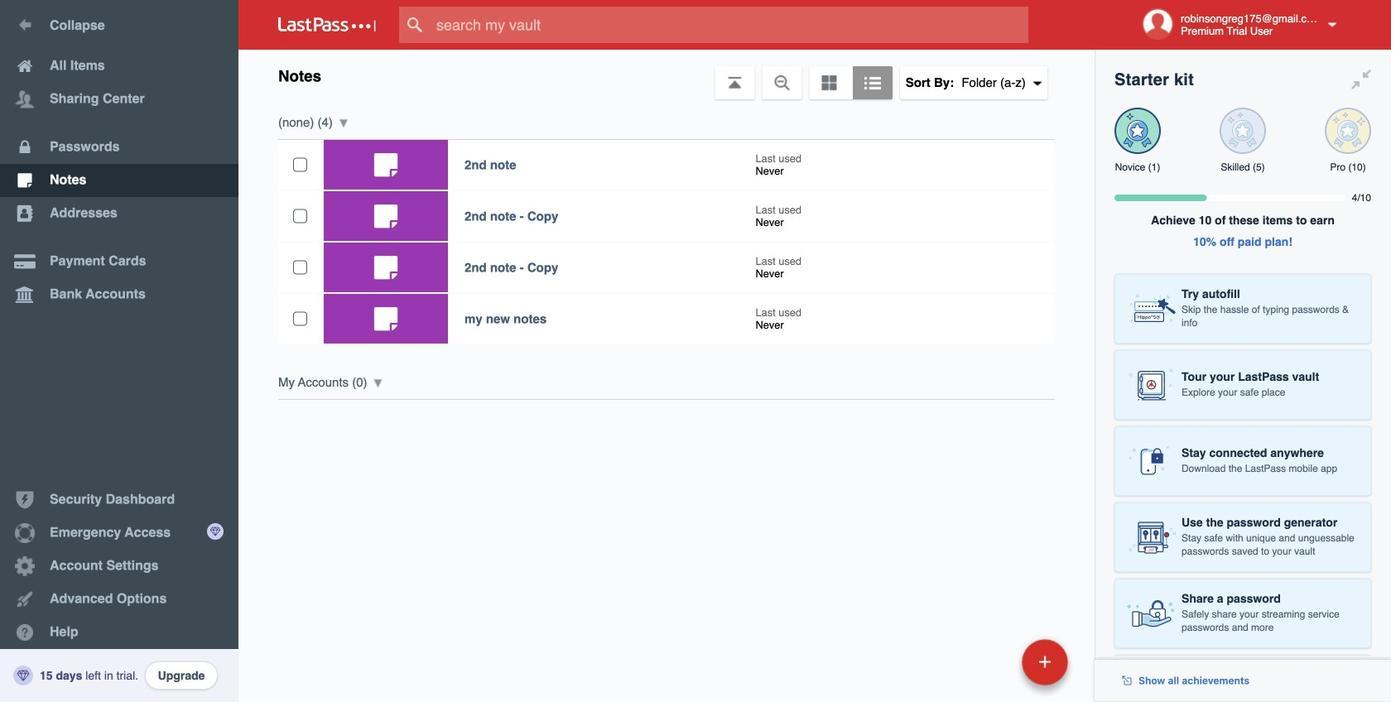 Task type: describe. For each thing, give the bounding box(es) containing it.
search my vault text field
[[399, 7, 1061, 43]]

new item element
[[908, 638, 1074, 686]]

main navigation navigation
[[0, 0, 238, 702]]

vault options navigation
[[238, 50, 1095, 99]]



Task type: vqa. For each thing, say whether or not it's contained in the screenshot.
"alert"
no



Task type: locate. For each thing, give the bounding box(es) containing it.
Search search field
[[399, 7, 1061, 43]]

new item navigation
[[908, 634, 1078, 702]]

lastpass image
[[278, 17, 376, 32]]



